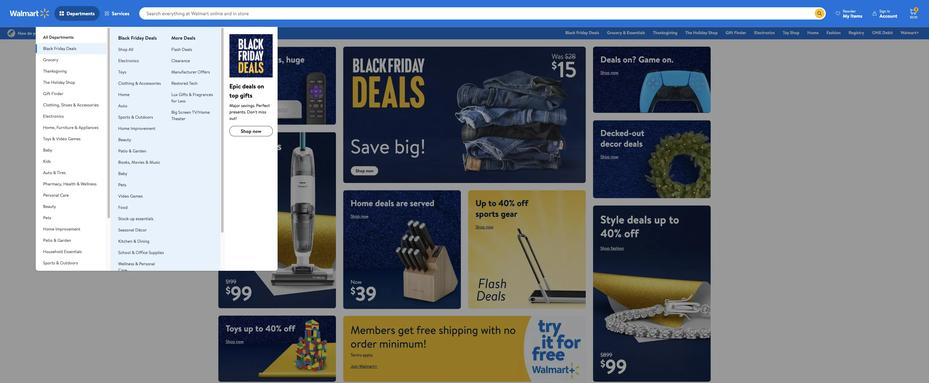Task type: vqa. For each thing, say whether or not it's contained in the screenshot.
the top Cards
no



Task type: describe. For each thing, give the bounding box(es) containing it.
now for toys up to 40% off
[[236, 339, 244, 345]]

party
[[77, 272, 86, 278]]

manufacturer
[[171, 69, 197, 75]]

home improvement for home improvement link
[[118, 126, 156, 132]]

books, movies & music
[[118, 159, 160, 166]]

fashion
[[827, 30, 841, 36]]

& right health
[[77, 181, 80, 187]]

movies
[[132, 159, 145, 166]]

was dollar $899, now dollar 99 group
[[593, 352, 627, 382]]

auto & tires button
[[36, 167, 106, 179]]

stock-up essentials link
[[118, 216, 153, 222]]

miss
[[258, 109, 266, 115]]

style
[[601, 212, 625, 227]]

personal care button
[[36, 190, 106, 201]]

grocery & essentials link
[[605, 29, 648, 36]]

outdoors for sports & outdoors link
[[135, 114, 153, 120]]

video games
[[118, 193, 143, 200]]

dining
[[137, 239, 149, 245]]

flash deals
[[171, 46, 192, 53]]

shoes
[[61, 102, 72, 108]]

& inside dropdown button
[[52, 136, 55, 142]]

items
[[851, 12, 863, 19]]

food link
[[118, 205, 128, 211]]

are
[[396, 197, 408, 209]]

registry link
[[846, 29, 867, 36]]

fragrances
[[193, 92, 213, 98]]

improvement for home improvement link
[[131, 126, 156, 132]]

grocery & essentials
[[607, 30, 645, 36]]

up inside home deals up to 30% off
[[226, 152, 238, 168]]

toys up to 40% off
[[226, 323, 295, 335]]

big
[[171, 109, 177, 115]]

black for black friday deals dropdown button
[[43, 46, 53, 52]]

out
[[632, 127, 645, 139]]

2 vertical spatial 40%
[[265, 323, 282, 335]]

deals on? game on.
[[601, 53, 674, 65]]

0 horizontal spatial walmart+
[[359, 364, 377, 370]]

wellness & personal care
[[118, 261, 155, 274]]

seasonal for seasonal decor & party supplies
[[43, 272, 59, 278]]

gift finder for gift finder dropdown button
[[43, 91, 63, 97]]

& inside wellness & personal care
[[135, 261, 138, 267]]

& up household
[[54, 238, 56, 244]]

game
[[639, 53, 660, 65]]

home improvement button
[[36, 224, 106, 235]]

apply.
[[363, 352, 373, 359]]

to inside up to 40% off sports gear
[[489, 197, 497, 209]]

decked-
[[601, 127, 632, 139]]

seasonal decor & party supplies button
[[36, 269, 106, 287]]

gift finder button
[[36, 88, 106, 100]]

flash
[[171, 46, 181, 53]]

personal care
[[43, 192, 69, 199]]

now for high tech gifts, huge savings
[[236, 80, 244, 86]]

Walmart Site-Wide search field
[[139, 7, 826, 20]]

sign
[[880, 8, 887, 14]]

kitchen & dining link
[[118, 239, 149, 245]]

1 vertical spatial all
[[129, 46, 133, 53]]

deals for style deals up to 40% off
[[627, 212, 652, 227]]

food
[[118, 205, 128, 211]]

toys & video games button
[[36, 134, 106, 145]]

clearance
[[171, 58, 190, 64]]

baby button
[[36, 145, 106, 156]]

0 horizontal spatial all
[[43, 34, 48, 40]]

black friday deals for black friday deals link
[[566, 30, 599, 36]]

the for the holiday shop dropdown button
[[43, 79, 50, 86]]

finder for gift finder link
[[734, 30, 747, 36]]

health
[[63, 181, 76, 187]]

big screen tv/home theater link
[[171, 109, 210, 122]]

$ for home deals are served
[[351, 285, 356, 298]]

now for save big!
[[366, 168, 374, 174]]

was dollar $199, now dollar 99 group
[[218, 278, 252, 309]]

to inside style deals up to 40% off
[[669, 212, 679, 227]]

thanksgiving button
[[36, 66, 106, 77]]

minimum!
[[379, 337, 427, 352]]

join walmart+
[[351, 364, 377, 370]]

gifts
[[240, 91, 252, 100]]

toys for toys link
[[118, 69, 126, 75]]

clothing & accessories link
[[118, 80, 161, 86]]

0 vertical spatial supplies
[[149, 250, 164, 256]]

patio for patio & garden "link"
[[118, 148, 128, 154]]

improvement for home improvement dropdown button
[[55, 226, 80, 233]]

beauty for the beauty dropdown button
[[43, 204, 56, 210]]

sports & outdoors link
[[118, 114, 153, 120]]

huge
[[286, 53, 305, 65]]

order
[[351, 337, 377, 352]]

shop now link for deals on? game on.
[[601, 70, 619, 76]]

flash deals link
[[171, 46, 192, 53]]

home,
[[43, 125, 55, 131]]

style deals up to 40% off
[[601, 212, 679, 241]]

1 vertical spatial home link
[[118, 92, 130, 98]]

1 horizontal spatial electronics link
[[752, 29, 778, 36]]

wellness inside dropdown button
[[81, 181, 97, 187]]

lux gifts & fragrances for less link
[[171, 92, 213, 104]]

tech
[[246, 53, 263, 65]]

1 horizontal spatial black
[[118, 35, 130, 41]]

$199 $ 99
[[226, 278, 252, 307]]

friday for black friday deals dropdown button
[[54, 46, 65, 52]]

$199
[[226, 278, 236, 286]]

household essentials button
[[36, 247, 106, 258]]

epic
[[229, 82, 241, 90]]

0 horizontal spatial electronics link
[[118, 58, 139, 64]]

& right shoes
[[73, 102, 76, 108]]

shop now link for toys up to 40% off
[[226, 339, 244, 345]]

members
[[351, 323, 396, 338]]

on
[[257, 82, 264, 90]]

now for home deals are served
[[361, 213, 369, 220]]

black friday deals for black friday deals dropdown button
[[43, 46, 76, 52]]

care inside wellness & personal care
[[118, 268, 127, 274]]

reorder
[[843, 8, 856, 14]]

toys & video games
[[43, 136, 81, 142]]

clearance link
[[171, 58, 190, 64]]

departments button
[[54, 6, 100, 21]]

0
[[916, 7, 918, 12]]

thanksgiving for thanksgiving dropdown button
[[43, 68, 67, 74]]

pets for pets 'dropdown button'
[[43, 215, 51, 221]]

services button
[[100, 6, 134, 21]]

grocery button
[[36, 54, 106, 66]]

one
[[873, 30, 882, 36]]

manufacturer offers
[[171, 69, 210, 75]]

one debit
[[873, 30, 893, 36]]

baby for the baby link
[[118, 171, 127, 177]]

shop now link for decked-out decor deals
[[601, 154, 619, 160]]

household essentials
[[43, 249, 82, 255]]

shipping
[[439, 323, 478, 338]]

now for up to 40% off sports gear
[[486, 224, 494, 230]]

black for black friday deals link
[[566, 30, 576, 36]]

video inside toys & video games dropdown button
[[56, 136, 67, 142]]

gifts,
[[265, 53, 284, 65]]

& left "tires"
[[53, 170, 56, 176]]

& left the office at bottom
[[132, 250, 135, 256]]

1 horizontal spatial video
[[118, 193, 129, 200]]

1 horizontal spatial black friday deals
[[118, 35, 157, 41]]

off inside style deals up to 40% off
[[625, 226, 639, 241]]

gift finder link
[[723, 29, 749, 36]]

& left dining
[[133, 239, 136, 245]]

shop now for up to 40% off sports gear
[[476, 224, 494, 230]]

now for deals on? game on.
[[611, 70, 619, 76]]

served
[[410, 197, 435, 209]]

care inside dropdown button
[[60, 192, 69, 199]]

auto & tires
[[43, 170, 66, 176]]

décor
[[135, 227, 147, 233]]

sports for sports & outdoors 'dropdown button'
[[43, 260, 55, 266]]

clothing,
[[43, 102, 60, 108]]

gift finder for gift finder link
[[726, 30, 747, 36]]

toy
[[783, 30, 789, 36]]

shop now link for home deals are served
[[351, 213, 369, 220]]

toy shop link
[[780, 29, 803, 36]]

holiday for the holiday shop dropdown button
[[51, 79, 65, 86]]

home deals up to 30% off
[[226, 139, 282, 181]]

deals for home deals are served
[[375, 197, 394, 209]]

seasonal decor & party supplies
[[43, 272, 86, 284]]



Task type: locate. For each thing, give the bounding box(es) containing it.
shop now link for up to 40% off sports gear
[[476, 224, 494, 230]]

off inside up to 40% off sports gear
[[517, 197, 529, 209]]

sports inside 'dropdown button'
[[43, 260, 55, 266]]

beauty link
[[118, 137, 131, 143]]

0 horizontal spatial video
[[56, 136, 67, 142]]

1 horizontal spatial wellness
[[118, 261, 134, 267]]

40%
[[499, 197, 515, 209], [601, 226, 622, 241], [265, 323, 282, 335]]

$899 $ 99
[[601, 352, 627, 381]]

shop now for save big!
[[356, 168, 374, 174]]

wellness
[[81, 181, 97, 187], [118, 261, 134, 267]]

seasonal up kitchen
[[118, 227, 134, 233]]

garden for 'patio & garden' dropdown button
[[57, 238, 71, 244]]

finder for gift finder dropdown button
[[51, 91, 63, 97]]

0 vertical spatial all
[[43, 34, 48, 40]]

home improvement down sports & outdoors link
[[118, 126, 156, 132]]

& right gifts
[[189, 92, 192, 98]]

seasonal décor
[[118, 227, 147, 233]]

walmart+ down $0.00
[[901, 30, 919, 36]]

0 vertical spatial toys
[[118, 69, 126, 75]]

beauty down personal care
[[43, 204, 56, 210]]

1 horizontal spatial supplies
[[149, 250, 164, 256]]

thanksgiving up the on. at the top right of page
[[653, 30, 678, 36]]

99 for $899 $ 99
[[606, 354, 627, 381]]

gift inside dropdown button
[[43, 91, 50, 97]]

0 horizontal spatial friday
[[54, 46, 65, 52]]

wellness right health
[[81, 181, 97, 187]]

& down beauty link
[[129, 148, 132, 154]]

beauty up patio & garden "link"
[[118, 137, 131, 143]]

kids
[[43, 159, 51, 165]]

99
[[231, 280, 252, 307], [606, 354, 627, 381]]

0 vertical spatial home improvement
[[118, 126, 156, 132]]

0 vertical spatial sports
[[118, 114, 130, 120]]

tech
[[189, 80, 198, 86]]

restored
[[171, 80, 188, 86]]

personal down the pharmacy, on the top left of page
[[43, 192, 59, 199]]

deals for home deals up to 30% off
[[257, 139, 282, 154]]

the for the holiday shop link
[[686, 30, 692, 36]]

pets link
[[118, 182, 126, 188]]

personal down the office at bottom
[[139, 261, 155, 267]]

sports & outdoors up home improvement link
[[118, 114, 153, 120]]

black friday deals inside dropdown button
[[43, 46, 76, 52]]

0 horizontal spatial 40%
[[265, 323, 282, 335]]

wellness inside wellness & personal care
[[118, 261, 134, 267]]

pets down personal care
[[43, 215, 51, 221]]

1 vertical spatial gift
[[43, 91, 50, 97]]

99 inside $199 $ 99
[[231, 280, 252, 307]]

departments inside 'dropdown button'
[[67, 10, 95, 17]]

sign in account
[[880, 8, 898, 19]]

school & office supplies
[[118, 250, 164, 256]]

1 horizontal spatial home link
[[805, 29, 822, 36]]

1 vertical spatial garden
[[57, 238, 71, 244]]

personal inside wellness & personal care
[[139, 261, 155, 267]]

electronics link down shop all link
[[118, 58, 139, 64]]

sports down auto link
[[118, 114, 130, 120]]

0 horizontal spatial games
[[68, 136, 81, 142]]

beauty for beauty link
[[118, 137, 131, 143]]

electronics for leftmost electronics link
[[118, 58, 139, 64]]

electronics link left toy
[[752, 29, 778, 36]]

outdoors up home improvement link
[[135, 114, 153, 120]]

0 vertical spatial games
[[68, 136, 81, 142]]

deals inside style deals up to 40% off
[[627, 212, 652, 227]]

in
[[888, 8, 890, 14]]

holiday inside the holiday shop link
[[693, 30, 708, 36]]

electronics inside electronics dropdown button
[[43, 113, 64, 119]]

1 vertical spatial electronics link
[[118, 58, 139, 64]]

& up home improvement link
[[131, 114, 134, 120]]

debit
[[883, 30, 893, 36]]

home link
[[805, 29, 822, 36], [118, 92, 130, 98]]

essentials up deals on? game on.
[[627, 30, 645, 36]]

pharmacy,
[[43, 181, 62, 187]]

electronics inside electronics link
[[754, 30, 775, 36]]

the holiday shop for the holiday shop link
[[686, 30, 718, 36]]

1 vertical spatial thanksgiving
[[43, 68, 67, 74]]

high
[[226, 53, 244, 65]]

books,
[[118, 159, 131, 166]]

now inside shop now link
[[366, 168, 374, 174]]

thanksgiving inside thanksgiving dropdown button
[[43, 68, 67, 74]]

grocery for grocery
[[43, 57, 58, 63]]

sports & outdoors inside sports & outdoors 'dropdown button'
[[43, 260, 78, 266]]

all departments
[[43, 34, 74, 40]]

0 horizontal spatial the
[[43, 79, 50, 86]]

1 horizontal spatial improvement
[[131, 126, 156, 132]]

supplies down sports & outdoors 'dropdown button'
[[43, 278, 58, 284]]

now for decked-out decor deals
[[611, 154, 619, 160]]

& up on?
[[623, 30, 626, 36]]

black friday deals image
[[229, 34, 273, 78]]

& inside 'dropdown button'
[[56, 260, 59, 266]]

baby for 'baby' dropdown button
[[43, 147, 52, 153]]

2 vertical spatial electronics
[[43, 113, 64, 119]]

shop now for deals on? game on.
[[601, 70, 619, 76]]

garden inside 'patio & garden' dropdown button
[[57, 238, 71, 244]]

clothing, shoes & accessories
[[43, 102, 99, 108]]

to inside home deals up to 30% off
[[241, 152, 251, 168]]

electronics for electronics dropdown button
[[43, 113, 64, 119]]

essentials inside dropdown button
[[64, 249, 82, 255]]

improvement down sports & outdoors link
[[131, 126, 156, 132]]

grocery
[[607, 30, 622, 36], [43, 57, 58, 63]]

1 horizontal spatial gift finder
[[726, 30, 747, 36]]

beauty button
[[36, 201, 106, 213]]

0 vertical spatial video
[[56, 136, 67, 142]]

search icon image
[[818, 11, 822, 16]]

1 horizontal spatial thanksgiving
[[653, 30, 678, 36]]

walmart+ inside walmart+ "link"
[[901, 30, 919, 36]]

baby up pets link
[[118, 171, 127, 177]]

auto up sports & outdoors link
[[118, 103, 127, 109]]

fashion
[[611, 246, 624, 252]]

decked-out decor deals
[[601, 127, 645, 150]]

& inside seasonal decor & party supplies
[[73, 272, 75, 278]]

holiday inside the holiday shop dropdown button
[[51, 79, 65, 86]]

1 horizontal spatial toys
[[118, 69, 126, 75]]

sports & outdoors for sports & outdoors link
[[118, 114, 153, 120]]

lux gifts & fragrances for less
[[171, 92, 213, 104]]

home inside dropdown button
[[43, 226, 54, 233]]

$ inside now $ 39
[[351, 285, 356, 298]]

1 vertical spatial sports
[[43, 260, 55, 266]]

1 horizontal spatial home improvement
[[118, 126, 156, 132]]

0 vertical spatial holiday
[[693, 30, 708, 36]]

1 vertical spatial patio
[[43, 238, 53, 244]]

the holiday shop inside dropdown button
[[43, 79, 75, 86]]

1 horizontal spatial sports
[[118, 114, 130, 120]]

0 horizontal spatial care
[[60, 192, 69, 199]]

deals inside black friday deals link
[[589, 30, 599, 36]]

pets down the baby link
[[118, 182, 126, 188]]

0 vertical spatial personal
[[43, 192, 59, 199]]

& down the "school & office supplies" link
[[135, 261, 138, 267]]

savings.
[[241, 103, 255, 109]]

pets button
[[36, 213, 106, 224]]

essentials down 'patio & garden' dropdown button
[[64, 249, 82, 255]]

essentials
[[627, 30, 645, 36], [64, 249, 82, 255]]

accessories inside dropdown button
[[77, 102, 99, 108]]

0 vertical spatial seasonal
[[118, 227, 134, 233]]

stock-
[[118, 216, 130, 222]]

0 horizontal spatial sports & outdoors
[[43, 260, 78, 266]]

now $ 39
[[351, 279, 377, 308]]

1 vertical spatial essentials
[[64, 249, 82, 255]]

baby up kids
[[43, 147, 52, 153]]

shop all link
[[118, 46, 133, 53]]

$ inside the $899 $ 99
[[601, 358, 606, 371]]

0 vertical spatial pets
[[118, 182, 126, 188]]

1 vertical spatial the holiday shop
[[43, 79, 75, 86]]

off
[[226, 166, 240, 181], [517, 197, 529, 209], [625, 226, 639, 241], [284, 323, 295, 335]]

high tech gifts, huge savings
[[226, 53, 305, 76]]

black inside dropdown button
[[43, 46, 53, 52]]

decor
[[60, 272, 72, 278]]

patio for 'patio & garden' dropdown button
[[43, 238, 53, 244]]

stock-up essentials
[[118, 216, 153, 222]]

supplies inside seasonal decor & party supplies
[[43, 278, 58, 284]]

0 vertical spatial departments
[[67, 10, 95, 17]]

shop now for toys up to 40% off
[[226, 339, 244, 345]]

& down the home,
[[52, 136, 55, 142]]

wellness down the 'school'
[[118, 261, 134, 267]]

gift for gift finder dropdown button
[[43, 91, 50, 97]]

finder inside gift finder link
[[734, 30, 747, 36]]

thanksgiving
[[653, 30, 678, 36], [43, 68, 67, 74]]

outdoors for sports & outdoors 'dropdown button'
[[60, 260, 78, 266]]

theater
[[171, 116, 186, 122]]

1 horizontal spatial games
[[130, 193, 143, 200]]

get
[[398, 323, 414, 338]]

& right clothing
[[135, 80, 138, 86]]

1 horizontal spatial care
[[118, 268, 127, 274]]

sports & outdoors down household essentials
[[43, 260, 78, 266]]

accessories down gift finder dropdown button
[[77, 102, 99, 108]]

1 vertical spatial 99
[[606, 354, 627, 381]]

home link up auto link
[[118, 92, 130, 98]]

gift for gift finder link
[[726, 30, 733, 36]]

pets
[[118, 182, 126, 188], [43, 215, 51, 221]]

thanksgiving inside thanksgiving link
[[653, 30, 678, 36]]

0 horizontal spatial baby
[[43, 147, 52, 153]]

home link down clear search field text icon at the right top of the page
[[805, 29, 822, 36]]

auto down kids
[[43, 170, 52, 176]]

1 vertical spatial accessories
[[77, 102, 99, 108]]

1 horizontal spatial patio & garden
[[118, 148, 146, 154]]

electronics down the clothing,
[[43, 113, 64, 119]]

deals for epic deals on top gifts major savings. perfect presents. don't miss out!
[[242, 82, 256, 90]]

1 vertical spatial grocery
[[43, 57, 58, 63]]

gift up the clothing,
[[43, 91, 50, 97]]

2 horizontal spatial 40%
[[601, 226, 622, 241]]

0 vertical spatial auto
[[118, 103, 127, 109]]

& down household
[[56, 260, 59, 266]]

black friday deals button
[[36, 43, 106, 54]]

outdoors inside 'dropdown button'
[[60, 260, 78, 266]]

garden for patio & garden "link"
[[133, 148, 146, 154]]

friday for black friday deals link
[[577, 30, 588, 36]]

$ for style deals up to 40% off
[[601, 358, 606, 371]]

toys link
[[118, 69, 126, 75]]

toy shop
[[783, 30, 800, 36]]

the inside dropdown button
[[43, 79, 50, 86]]

toys for toys & video games
[[43, 136, 51, 142]]

0 vertical spatial gift finder
[[726, 30, 747, 36]]

electronics down shop all link
[[118, 58, 139, 64]]

1 vertical spatial toys
[[43, 136, 51, 142]]

home improvement
[[118, 126, 156, 132], [43, 226, 80, 233]]

shop now link for save big!
[[351, 166, 379, 176]]

pets for pets link
[[118, 182, 126, 188]]

home inside home deals up to 30% off
[[226, 139, 255, 154]]

now dollar 39 null group
[[343, 279, 377, 309]]

seasonal inside seasonal decor & party supplies
[[43, 272, 59, 278]]

supplies right the office at bottom
[[149, 250, 164, 256]]

0 vertical spatial beauty
[[118, 137, 131, 143]]

1 vertical spatial pets
[[43, 215, 51, 221]]

reorder my items
[[843, 8, 863, 19]]

1 vertical spatial care
[[118, 268, 127, 274]]

holiday for the holiday shop link
[[693, 30, 708, 36]]

office
[[136, 250, 148, 256]]

0 horizontal spatial personal
[[43, 192, 59, 199]]

deals inside home deals up to 30% off
[[257, 139, 282, 154]]

deals inside decked-out decor deals
[[624, 138, 643, 150]]

1 vertical spatial finder
[[51, 91, 63, 97]]

accessories right clothing
[[139, 80, 161, 86]]

1 horizontal spatial friday
[[131, 35, 144, 41]]

improvement down pets 'dropdown button'
[[55, 226, 80, 233]]

on?
[[623, 53, 637, 65]]

1 vertical spatial supplies
[[43, 278, 58, 284]]

auto for auto & tires
[[43, 170, 52, 176]]

0 horizontal spatial pets
[[43, 215, 51, 221]]

outdoors down the household essentials dropdown button
[[60, 260, 78, 266]]

0 vertical spatial patio & garden
[[118, 148, 146, 154]]

0 vertical spatial garden
[[133, 148, 146, 154]]

personal inside dropdown button
[[43, 192, 59, 199]]

electronics for right electronics link
[[754, 30, 775, 36]]

40% inside style deals up to 40% off
[[601, 226, 622, 241]]

home deals are served
[[351, 197, 435, 209]]

baby
[[43, 147, 52, 153], [118, 171, 127, 177]]

sports down household
[[43, 260, 55, 266]]

home improvement inside home improvement dropdown button
[[43, 226, 80, 233]]

home improvement for home improvement dropdown button
[[43, 226, 80, 233]]

care down health
[[60, 192, 69, 199]]

improvement inside dropdown button
[[55, 226, 80, 233]]

0 vertical spatial patio
[[118, 148, 128, 154]]

up
[[476, 197, 487, 209]]

0 horizontal spatial beauty
[[43, 204, 56, 210]]

patio & garden inside dropdown button
[[43, 238, 71, 244]]

0 vertical spatial grocery
[[607, 30, 622, 36]]

patio inside 'patio & garden' dropdown button
[[43, 238, 53, 244]]

wellness & personal care link
[[118, 261, 155, 274]]

0 horizontal spatial home improvement
[[43, 226, 80, 233]]

1 vertical spatial seasonal
[[43, 272, 59, 278]]

games inside dropdown button
[[68, 136, 81, 142]]

departments up black friday deals dropdown button
[[49, 34, 74, 40]]

0 horizontal spatial 99
[[231, 280, 252, 307]]

beauty
[[118, 137, 131, 143], [43, 204, 56, 210]]

baby inside dropdown button
[[43, 147, 52, 153]]

0 horizontal spatial essentials
[[64, 249, 82, 255]]

gift right the holiday shop link
[[726, 30, 733, 36]]

auto
[[118, 103, 127, 109], [43, 170, 52, 176]]

video up food link
[[118, 193, 129, 200]]

1 vertical spatial baby
[[118, 171, 127, 177]]

seasonal décor link
[[118, 227, 147, 233]]

2 horizontal spatial black friday deals
[[566, 30, 599, 36]]

0 horizontal spatial auto
[[43, 170, 52, 176]]

1 vertical spatial games
[[130, 193, 143, 200]]

1 vertical spatial holiday
[[51, 79, 65, 86]]

40% inside up to 40% off sports gear
[[499, 197, 515, 209]]

walmart+ down apply. at the bottom left of page
[[359, 364, 377, 370]]

to
[[241, 152, 251, 168], [489, 197, 497, 209], [669, 212, 679, 227], [255, 323, 263, 335]]

0 horizontal spatial toys
[[43, 136, 51, 142]]

pharmacy, health & wellness button
[[36, 179, 106, 190]]

deals
[[242, 82, 256, 90], [624, 138, 643, 150], [257, 139, 282, 154], [375, 197, 394, 209], [627, 212, 652, 227]]

auto inside dropdown button
[[43, 170, 52, 176]]

auto for auto link
[[118, 103, 127, 109]]

0 vertical spatial improvement
[[131, 126, 156, 132]]

0 horizontal spatial patio
[[43, 238, 53, 244]]

1 horizontal spatial beauty
[[118, 137, 131, 143]]

0 horizontal spatial black
[[43, 46, 53, 52]]

0 vertical spatial 99
[[231, 280, 252, 307]]

patio & garden for patio & garden "link"
[[118, 148, 146, 154]]

grocery for grocery & essentials
[[607, 30, 622, 36]]

& left music
[[146, 159, 148, 166]]

electronics left toy
[[754, 30, 775, 36]]

0 horizontal spatial home link
[[118, 92, 130, 98]]

1 vertical spatial patio & garden
[[43, 238, 71, 244]]

2 horizontal spatial electronics
[[754, 30, 775, 36]]

care down the 'school'
[[118, 268, 127, 274]]

1 horizontal spatial outdoors
[[135, 114, 153, 120]]

finder inside gift finder dropdown button
[[51, 91, 63, 97]]

patio up "books,"
[[118, 148, 128, 154]]

beauty inside dropdown button
[[43, 204, 56, 210]]

1 vertical spatial home improvement
[[43, 226, 80, 233]]

garden up books, movies & music
[[133, 148, 146, 154]]

deals inside epic deals on top gifts major savings. perfect presents. don't miss out!
[[242, 82, 256, 90]]

sports & outdoors for sports & outdoors 'dropdown button'
[[43, 260, 78, 266]]

patio up household
[[43, 238, 53, 244]]

1 vertical spatial wellness
[[118, 261, 134, 267]]

1 horizontal spatial the holiday shop
[[686, 30, 718, 36]]

holiday
[[693, 30, 708, 36], [51, 79, 65, 86]]

seasonal left decor
[[43, 272, 59, 278]]

deals inside black friday deals dropdown button
[[66, 46, 76, 52]]

pharmacy, health & wellness
[[43, 181, 97, 187]]

1 horizontal spatial seasonal
[[118, 227, 134, 233]]

1 vertical spatial departments
[[49, 34, 74, 40]]

finder
[[734, 30, 747, 36], [51, 91, 63, 97]]

improvement
[[131, 126, 156, 132], [55, 226, 80, 233]]

patio & garden up household
[[43, 238, 71, 244]]

pets inside pets 'dropdown button'
[[43, 215, 51, 221]]

toys
[[118, 69, 126, 75], [43, 136, 51, 142], [226, 323, 242, 335]]

shop now for decked-out decor deals
[[601, 154, 619, 160]]

tv/home
[[192, 109, 210, 115]]

the holiday shop button
[[36, 77, 106, 88]]

Search search field
[[139, 7, 826, 20]]

sports for sports & outdoors link
[[118, 114, 130, 120]]

the right thanksgiving link
[[686, 30, 692, 36]]

more
[[171, 35, 183, 41]]

patio & garden for 'patio & garden' dropdown button
[[43, 238, 71, 244]]

& right furniture
[[75, 125, 78, 131]]

baby link
[[118, 171, 127, 177]]

more deals
[[171, 35, 195, 41]]

clothing
[[118, 80, 134, 86]]

toys for toys up to 40% off
[[226, 323, 242, 335]]

1 horizontal spatial $
[[351, 285, 356, 298]]

toys inside toys & video games dropdown button
[[43, 136, 51, 142]]

home improvement down pets 'dropdown button'
[[43, 226, 80, 233]]

0 vertical spatial sports & outdoors
[[118, 114, 153, 120]]

0 $0.00
[[910, 7, 918, 19]]

1 horizontal spatial grocery
[[607, 30, 622, 36]]

garden up household essentials
[[57, 238, 71, 244]]

1 horizontal spatial 99
[[606, 354, 627, 381]]

shop fashion link
[[601, 246, 624, 252]]

thanksgiving down the grocery dropdown button
[[43, 68, 67, 74]]

top
[[229, 91, 239, 100]]

1 horizontal spatial accessories
[[139, 80, 161, 86]]

shop now for high tech gifts, huge savings
[[226, 80, 244, 86]]

1 vertical spatial improvement
[[55, 226, 80, 233]]

the holiday shop for the holiday shop dropdown button
[[43, 79, 75, 86]]

video games link
[[118, 193, 143, 200]]

the up the clothing,
[[43, 79, 50, 86]]

up inside style deals up to 40% off
[[654, 212, 667, 227]]

thanksgiving for thanksgiving link
[[653, 30, 678, 36]]

shop inside dropdown button
[[66, 79, 75, 86]]

shop now for home deals are served
[[351, 213, 369, 220]]

departments up all departments link at the top left
[[67, 10, 95, 17]]

0 vertical spatial baby
[[43, 147, 52, 153]]

departments
[[67, 10, 95, 17], [49, 34, 74, 40]]

auto link
[[118, 103, 127, 109]]

furniture
[[56, 125, 74, 131]]

& inside lux gifts & fragrances for less
[[189, 92, 192, 98]]

grocery inside dropdown button
[[43, 57, 58, 63]]

offers
[[198, 69, 210, 75]]

off inside home deals up to 30% off
[[226, 166, 240, 181]]

99 inside the $899 $ 99
[[606, 354, 627, 381]]

2 horizontal spatial toys
[[226, 323, 242, 335]]

shop now link for high tech gifts, huge savings
[[226, 80, 244, 86]]

patio & garden up movies
[[118, 148, 146, 154]]

black friday deals link
[[563, 29, 602, 36]]

video down furniture
[[56, 136, 67, 142]]

0 horizontal spatial $
[[226, 284, 231, 298]]

1 horizontal spatial essentials
[[627, 30, 645, 36]]

& left party
[[73, 272, 75, 278]]

0 vertical spatial thanksgiving
[[653, 30, 678, 36]]

all departments link
[[36, 27, 106, 43]]

seasonal for seasonal décor
[[118, 227, 134, 233]]

0 horizontal spatial holiday
[[51, 79, 65, 86]]

$ inside $199 $ 99
[[226, 284, 231, 298]]

friday inside dropdown button
[[54, 46, 65, 52]]

gift finder inside dropdown button
[[43, 91, 63, 97]]

clear search field text image
[[808, 11, 813, 16]]

up
[[226, 152, 238, 168], [654, 212, 667, 227], [130, 216, 135, 222], [244, 323, 253, 335]]

walmart image
[[10, 9, 49, 18]]

terms
[[351, 352, 362, 359]]

99 for $199 $ 99
[[231, 280, 252, 307]]

restored tech
[[171, 80, 198, 86]]



